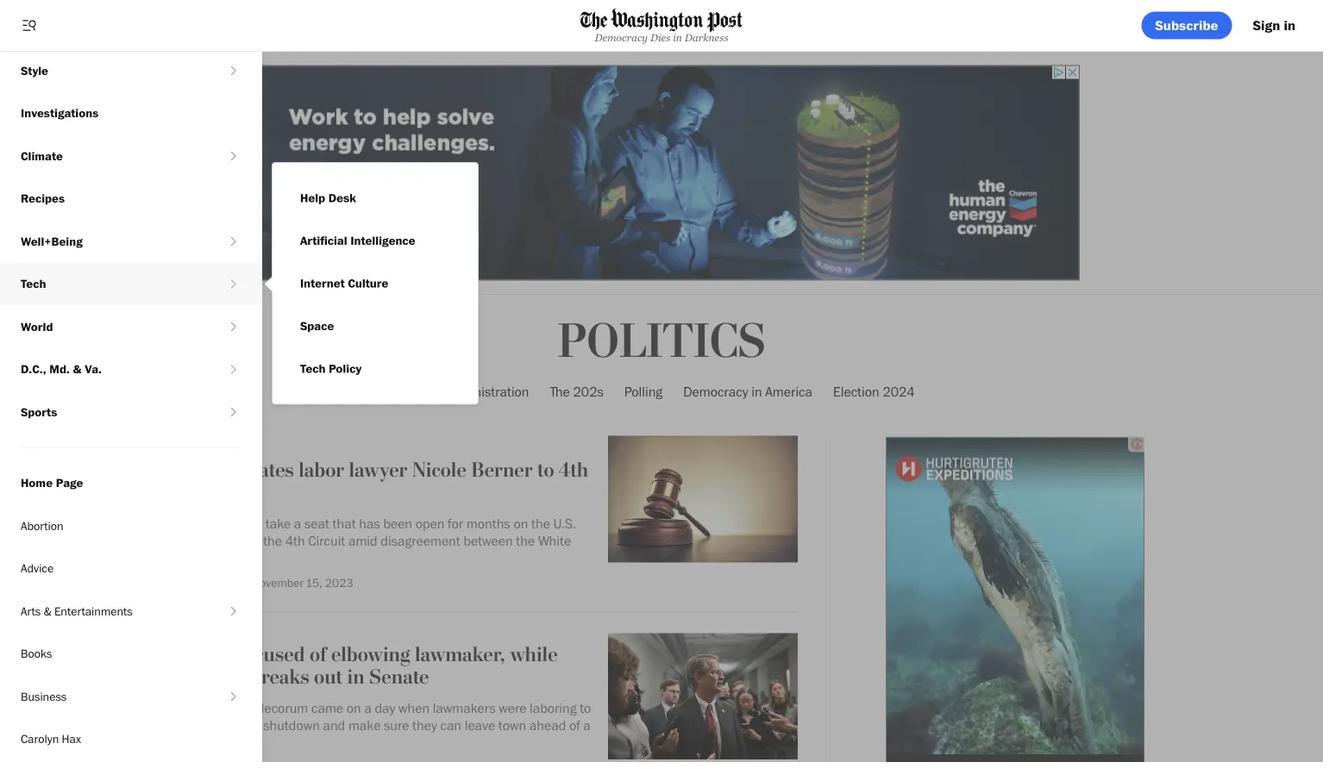 Task type: describe. For each thing, give the bounding box(es) containing it.
administration
[[445, 383, 529, 400]]

laboring
[[530, 700, 577, 717]]

town
[[498, 717, 526, 734]]

a left day
[[364, 700, 372, 717]]

the breakdowns in decorum came on a day when lawmakers were laboring to avoid a government shutdown and make sure they can leave town ahead of a thanksgiving break.
[[146, 700, 591, 751]]

style
[[21, 63, 48, 78]]

sports
[[21, 405, 57, 419]]

a right ahead
[[583, 717, 591, 734]]

government
[[191, 717, 260, 734]]

nearly
[[191, 665, 246, 690]]

15,
[[307, 576, 322, 590]]

the down take
[[263, 533, 282, 549]]

legal
[[146, 436, 177, 449]]

nicole berner would take a seat that has been open for months on the u.s. court of appeals for the 4th circuit amid disagreement between the white house and senate.
[[146, 515, 576, 567]]

breaks
[[250, 665, 309, 690]]

of inside nicole berner would take a seat that has been open for months on the u.s. court of appeals for the 4th circuit amid disagreement between the white house and senate.
[[181, 533, 192, 549]]

carolyn hax link
[[0, 718, 262, 761]]

democracy in america
[[683, 383, 813, 400]]

circuit inside nicole berner would take a seat that has been open for months on the u.s. court of appeals for the 4th circuit amid disagreement between the white house and senate.
[[308, 533, 345, 549]]

well+being
[[21, 234, 83, 248]]

fight
[[146, 665, 186, 690]]

election 2024 link
[[833, 369, 915, 415]]

day
[[375, 700, 395, 717]]

mccarthy
[[146, 643, 231, 667]]

home page link
[[0, 462, 262, 505]]

in left america at right bottom
[[752, 383, 762, 400]]

2024
[[883, 383, 915, 400]]

darkness
[[685, 32, 729, 43]]

advice
[[21, 561, 54, 576]]

circuit inside biden nominates labor lawyer nicole berner to 4th circuit
[[146, 481, 205, 506]]

break.
[[224, 734, 260, 751]]

the washington post homepage. image
[[581, 8, 743, 32]]

help
[[300, 191, 325, 205]]

subscribe
[[1155, 17, 1219, 34]]

va.
[[85, 362, 102, 377]]

artificial intelligence
[[300, 233, 415, 248]]

d.c., md. & va.
[[21, 362, 102, 377]]

open
[[416, 515, 445, 532]]

dies
[[650, 32, 671, 43]]

a inside nicole berner would take a seat that has been open for months on the u.s. court of appeals for the 4th circuit amid disagreement between the white house and senate.
[[294, 515, 301, 532]]

internet
[[300, 276, 345, 291]]

a up thanksgiving on the left bottom
[[181, 717, 188, 734]]

leave
[[465, 717, 495, 734]]

has
[[359, 515, 380, 532]]

democracy for democracy dies in darkness
[[595, 32, 648, 43]]

take
[[266, 515, 291, 532]]

senate
[[369, 665, 429, 690]]

democracy dies in darkness
[[595, 32, 729, 43]]

legal issues
[[146, 436, 215, 449]]

0 vertical spatial advertisement region
[[243, 65, 1080, 281]]

would
[[228, 515, 262, 532]]

intelligence
[[351, 233, 415, 248]]

d.c.,
[[21, 362, 46, 377]]

2023
[[325, 576, 353, 590]]

help desk
[[300, 191, 356, 205]]

space
[[300, 319, 334, 333]]

lawyer
[[349, 458, 408, 483]]

politics
[[558, 313, 766, 371]]

politics link
[[558, 313, 766, 371]]

internet culture link
[[286, 262, 402, 305]]

202s
[[573, 383, 604, 400]]

mccarthy accused of elbowing lawmaker, while fight nearly breaks out in senate link
[[146, 643, 595, 693]]

abortion
[[21, 519, 63, 533]]

on inside nicole berner would take a seat that has been open for months on the u.s. court of appeals for the 4th circuit amid disagreement between the white house and senate.
[[514, 515, 528, 532]]

ahead
[[530, 717, 566, 734]]

house
[[146, 550, 183, 567]]

labor
[[299, 458, 344, 483]]

recipes link
[[0, 177, 262, 220]]

biden nominates labor lawyer nicole berner to 4th circuit link
[[146, 458, 595, 508]]

in inside the breakdowns in decorum came on a day when lawmakers were laboring to avoid a government shutdown and make sure they can leave town ahead of a thanksgiving break.
[[243, 700, 254, 717]]

biden for biden nominates labor lawyer nicole berner to 4th circuit
[[146, 458, 198, 483]]

november 15, 2023
[[252, 576, 353, 590]]

0 horizontal spatial for
[[245, 533, 260, 549]]

sure
[[384, 717, 409, 734]]

democracy for democracy in america
[[683, 383, 748, 400]]

culture
[[348, 276, 389, 291]]

primary element
[[0, 0, 1323, 52]]

polling
[[624, 383, 663, 400]]

u.s.
[[554, 515, 576, 532]]

home
[[21, 476, 53, 490]]

well+being link
[[0, 220, 226, 263]]

climate
[[21, 148, 63, 163]]

books
[[21, 647, 52, 661]]

out
[[314, 665, 343, 690]]

issues
[[180, 436, 215, 449]]

came
[[311, 700, 343, 717]]

the 202s link
[[550, 369, 604, 415]]



Task type: vqa. For each thing, say whether or not it's contained in the screenshot.
the Biden nominates labor lawyer Nicole Berner to 4th Circuit
yes



Task type: locate. For each thing, give the bounding box(es) containing it.
1 horizontal spatial and
[[323, 717, 345, 734]]

to inside biden nominates labor lawyer nicole berner to 4th circuit
[[538, 458, 554, 483]]

tech up the world
[[21, 277, 46, 291]]

1 vertical spatial to
[[580, 700, 591, 717]]

democracy in america link
[[683, 369, 813, 415]]

nicole inside nicole berner would take a seat that has been open for months on the u.s. court of appeals for the 4th circuit amid disagreement between the white house and senate.
[[146, 515, 183, 532]]

0 vertical spatial for
[[448, 515, 463, 532]]

biden left administration
[[408, 383, 442, 400]]

1 vertical spatial on
[[347, 700, 361, 717]]

0 vertical spatial of
[[181, 533, 192, 549]]

1 horizontal spatial for
[[448, 515, 463, 532]]

0 horizontal spatial 4th
[[285, 533, 305, 549]]

abortion link
[[0, 505, 262, 547]]

tech policy link
[[286, 348, 375, 390]]

& left va.
[[73, 362, 82, 377]]

& right arts
[[43, 604, 52, 619]]

1 horizontal spatial democracy
[[683, 383, 748, 400]]

tech
[[21, 277, 46, 291], [300, 361, 326, 376]]

shutdown
[[263, 717, 320, 734]]

0 horizontal spatial nicole
[[146, 515, 183, 532]]

democracy right polling
[[683, 383, 748, 400]]

dialog
[[262, 162, 479, 405]]

appeals
[[195, 533, 241, 549]]

advice link
[[0, 547, 262, 590]]

nicole up the open
[[412, 458, 467, 483]]

for down would
[[245, 533, 260, 549]]

biden nominates labor lawyer nicole berner to 4th circuit
[[146, 458, 589, 506]]

biden down legal issues
[[146, 458, 198, 483]]

of right court
[[181, 533, 192, 549]]

berner inside biden nominates labor lawyer nicole berner to 4th circuit
[[471, 458, 533, 483]]

a
[[294, 515, 301, 532], [364, 700, 372, 717], [181, 717, 188, 734], [583, 717, 591, 734]]

0 horizontal spatial on
[[347, 700, 361, 717]]

can
[[440, 717, 462, 734]]

to up u.s.
[[538, 458, 554, 483]]

berner
[[471, 458, 533, 483], [186, 515, 225, 532]]

1 horizontal spatial &
[[73, 362, 82, 377]]

0 vertical spatial circuit
[[146, 481, 205, 506]]

md.
[[49, 362, 70, 377]]

1 horizontal spatial on
[[514, 515, 528, 532]]

the left white
[[516, 533, 535, 549]]

1 horizontal spatial of
[[310, 643, 326, 667]]

a left seat on the bottom left
[[294, 515, 301, 532]]

polling link
[[624, 369, 663, 415]]

elbowing
[[331, 643, 410, 667]]

the
[[531, 515, 550, 532], [263, 533, 282, 549], [516, 533, 535, 549]]

0 vertical spatial berner
[[471, 458, 533, 483]]

arts
[[21, 604, 41, 619]]

business
[[21, 689, 67, 704]]

0 vertical spatial the
[[550, 383, 570, 400]]

of
[[181, 533, 192, 549], [310, 643, 326, 667], [569, 717, 580, 734]]

0 vertical spatial and
[[186, 550, 209, 567]]

in
[[1284, 17, 1296, 34], [673, 32, 682, 43], [752, 383, 762, 400], [347, 665, 365, 690], [243, 700, 254, 717]]

breakdowns
[[170, 700, 240, 717]]

senate.
[[212, 550, 256, 567]]

and
[[186, 550, 209, 567], [323, 717, 345, 734]]

dialog containing help desk
[[262, 162, 479, 405]]

amid
[[349, 533, 378, 549]]

4th
[[559, 458, 589, 483], [285, 533, 305, 549]]

1 vertical spatial the
[[146, 700, 167, 717]]

to right 'laboring'
[[580, 700, 591, 717]]

1 horizontal spatial circuit
[[308, 533, 345, 549]]

world
[[21, 319, 53, 334]]

1 vertical spatial circuit
[[308, 533, 345, 549]]

of inside the mccarthy accused of elbowing lawmaker, while fight nearly breaks out in senate
[[310, 643, 326, 667]]

tech for tech
[[21, 277, 46, 291]]

on inside the breakdowns in decorum came on a day when lawmakers were laboring to avoid a government shutdown and make sure they can leave town ahead of a thanksgiving break.
[[347, 700, 361, 717]]

0 horizontal spatial &
[[43, 604, 52, 619]]

nicole up court
[[146, 515, 183, 532]]

4th up u.s.
[[559, 458, 589, 483]]

the up white
[[531, 515, 550, 532]]

berner up the appeals
[[186, 515, 225, 532]]

tech for tech policy
[[300, 361, 326, 376]]

1 vertical spatial biden
[[146, 458, 198, 483]]

sections navigation element
[[0, 49, 262, 763]]

advertisement region
[[243, 65, 1080, 281], [886, 437, 1145, 763]]

on up 'make'
[[347, 700, 361, 717]]

2 vertical spatial of
[[569, 717, 580, 734]]

search and browse sections image
[[21, 17, 38, 34]]

were
[[499, 700, 527, 717]]

1 vertical spatial and
[[323, 717, 345, 734]]

been
[[383, 515, 412, 532]]

0 horizontal spatial of
[[181, 533, 192, 549]]

nicole inside biden nominates labor lawyer nicole berner to 4th circuit
[[412, 458, 467, 483]]

page
[[56, 476, 83, 490]]

investigations
[[21, 106, 99, 120]]

legal issues link
[[146, 436, 215, 449]]

0 vertical spatial tech
[[21, 277, 46, 291]]

berner up months
[[471, 458, 533, 483]]

democracy inside primary element
[[595, 32, 648, 43]]

help desk link
[[286, 177, 370, 220]]

in right "out"
[[347, 665, 365, 690]]

while
[[510, 643, 558, 667]]

0 horizontal spatial the
[[146, 700, 167, 717]]

america
[[766, 383, 813, 400]]

investigations link
[[0, 92, 262, 135]]

election
[[833, 383, 880, 400]]

in inside the mccarthy accused of elbowing lawmaker, while fight nearly breaks out in senate
[[347, 665, 365, 690]]

2 horizontal spatial of
[[569, 717, 580, 734]]

0 vertical spatial democracy
[[595, 32, 648, 43]]

tech policy
[[300, 361, 362, 376]]

1 vertical spatial 4th
[[285, 533, 305, 549]]

in up the government
[[243, 700, 254, 717]]

1 horizontal spatial 4th
[[559, 458, 589, 483]]

1 horizontal spatial tech
[[300, 361, 326, 376]]

4th inside biden nominates labor lawyer nicole berner to 4th circuit
[[559, 458, 589, 483]]

4th inside nicole berner would take a seat that has been open for months on the u.s. court of appeals for the 4th circuit amid disagreement between the white house and senate.
[[285, 533, 305, 549]]

court
[[146, 533, 178, 549]]

0 vertical spatial nicole
[[412, 458, 467, 483]]

circuit
[[146, 481, 205, 506], [308, 533, 345, 549]]

carolyn hax
[[21, 732, 81, 747]]

entertainments
[[54, 604, 133, 619]]

november
[[252, 576, 304, 590]]

circuit down seat on the bottom left
[[308, 533, 345, 549]]

lawmaker,
[[415, 643, 505, 667]]

nominates
[[202, 458, 294, 483]]

and inside the breakdowns in decorum came on a day when lawmakers were laboring to avoid a government shutdown and make sure they can leave town ahead of a thanksgiving break.
[[323, 717, 345, 734]]

1 vertical spatial of
[[310, 643, 326, 667]]

to inside the breakdowns in decorum came on a day when lawmakers were laboring to avoid a government shutdown and make sure they can leave town ahead of a thanksgiving break.
[[580, 700, 591, 717]]

artificial
[[300, 233, 347, 248]]

the inside the breakdowns in decorum came on a day when lawmakers were laboring to avoid a government shutdown and make sure they can leave town ahead of a thanksgiving break.
[[146, 700, 167, 717]]

1 horizontal spatial nicole
[[412, 458, 467, 483]]

the 202s
[[550, 383, 604, 400]]

home page
[[21, 476, 83, 490]]

1 horizontal spatial the
[[550, 383, 570, 400]]

tech left policy
[[300, 361, 326, 376]]

they
[[412, 717, 437, 734]]

0 vertical spatial 4th
[[559, 458, 589, 483]]

1 vertical spatial &
[[43, 604, 52, 619]]

tech inside sections navigation element
[[21, 277, 46, 291]]

of right breaks
[[310, 643, 326, 667]]

sign
[[1253, 17, 1281, 34]]

biden for biden administration
[[408, 383, 442, 400]]

election 2024
[[833, 383, 915, 400]]

democracy dies in darkness link
[[581, 8, 743, 43]]

1 vertical spatial tech
[[300, 361, 326, 376]]

1 horizontal spatial berner
[[471, 458, 533, 483]]

thanksgiving
[[146, 734, 221, 751]]

sign in
[[1253, 17, 1296, 34]]

1 vertical spatial nicole
[[146, 515, 183, 532]]

0 horizontal spatial biden
[[146, 458, 198, 483]]

d.c., md. & va. link
[[0, 348, 226, 391]]

0 horizontal spatial and
[[186, 550, 209, 567]]

1 vertical spatial advertisement region
[[886, 437, 1145, 763]]

on right months
[[514, 515, 528, 532]]

space link
[[286, 305, 348, 348]]

of inside the breakdowns in decorum came on a day when lawmakers were laboring to avoid a government shutdown and make sure they can leave town ahead of a thanksgiving break.
[[569, 717, 580, 734]]

tech link
[[0, 263, 226, 305]]

when
[[399, 700, 430, 717]]

0 vertical spatial to
[[538, 458, 554, 483]]

that
[[333, 515, 356, 532]]

democracy left dies
[[595, 32, 648, 43]]

the for the 202s
[[550, 383, 570, 400]]

subscribe link
[[1142, 12, 1233, 39]]

the for the breakdowns in decorum came on a day when lawmakers were laboring to avoid a government shutdown and make sure they can leave town ahead of a thanksgiving break.
[[146, 700, 167, 717]]

world link
[[0, 305, 226, 348]]

berner inside nicole berner would take a seat that has been open for months on the u.s. court of appeals for the 4th circuit amid disagreement between the white house and senate.
[[186, 515, 225, 532]]

1 vertical spatial democracy
[[683, 383, 748, 400]]

and inside nicole berner would take a seat that has been open for months on the u.s. court of appeals for the 4th circuit amid disagreement between the white house and senate.
[[186, 550, 209, 567]]

0 vertical spatial on
[[514, 515, 528, 532]]

and down came
[[323, 717, 345, 734]]

0 horizontal spatial democracy
[[595, 32, 648, 43]]

0 vertical spatial &
[[73, 362, 82, 377]]

between
[[464, 533, 513, 549]]

biden inside biden nominates labor lawyer nicole berner to 4th circuit
[[146, 458, 198, 483]]

tagline, democracy dies in darkness element
[[581, 32, 743, 43]]

1 horizontal spatial to
[[580, 700, 591, 717]]

style link
[[0, 49, 226, 92]]

0 horizontal spatial berner
[[186, 515, 225, 532]]

desk
[[329, 191, 356, 205]]

books link
[[0, 633, 262, 676]]

for right the open
[[448, 515, 463, 532]]

0 horizontal spatial to
[[538, 458, 554, 483]]

biden administration
[[408, 383, 529, 400]]

4th down take
[[285, 533, 305, 549]]

avoid
[[146, 717, 177, 734]]

arts & entertainments
[[21, 604, 133, 619]]

1 vertical spatial berner
[[186, 515, 225, 532]]

in right sign at the right top
[[1284, 17, 1296, 34]]

lawmakers
[[433, 700, 496, 717]]

1 horizontal spatial biden
[[408, 383, 442, 400]]

0 horizontal spatial circuit
[[146, 481, 205, 506]]

of right ahead
[[569, 717, 580, 734]]

0 vertical spatial biden
[[408, 383, 442, 400]]

and down the appeals
[[186, 550, 209, 567]]

seat
[[305, 515, 329, 532]]

the left the 202s
[[550, 383, 570, 400]]

0 horizontal spatial tech
[[21, 277, 46, 291]]

1 vertical spatial for
[[245, 533, 260, 549]]

circuit up court
[[146, 481, 205, 506]]

biden inside biden administration link
[[408, 383, 442, 400]]

make
[[348, 717, 381, 734]]

accused
[[236, 643, 305, 667]]

in right dies
[[673, 32, 682, 43]]

climate link
[[0, 135, 226, 177]]

the up avoid
[[146, 700, 167, 717]]



